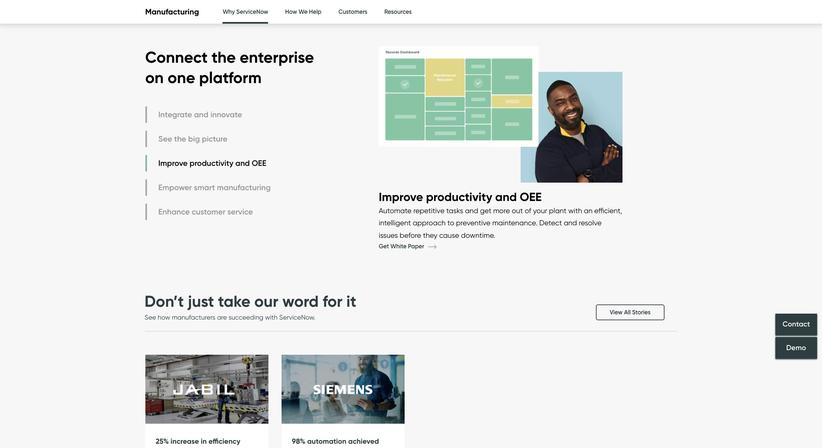 Task type: vqa. For each thing, say whether or not it's contained in the screenshot.
the 'SERVICENOW?'
no



Task type: describe. For each thing, give the bounding box(es) containing it.
our
[[255, 291, 279, 311]]

why servicenow link
[[223, 0, 268, 26]]

manufacturers
[[172, 313, 216, 321]]

see the big picture
[[158, 134, 228, 144]]

help
[[309, 8, 322, 15]]

empower smart manufacturing
[[158, 183, 271, 192]]

how
[[158, 313, 170, 321]]

see the big picture link
[[145, 131, 273, 147]]

0 vertical spatial see
[[158, 134, 172, 144]]

efficiency
[[209, 437, 240, 446]]

servicenow
[[236, 8, 268, 15]]

out
[[512, 206, 523, 215]]

platform
[[199, 68, 262, 87]]

intelligent
[[379, 219, 411, 227]]

stories
[[633, 309, 651, 316]]

connect
[[145, 47, 208, 67]]

succeeding
[[229, 313, 264, 321]]

see inside don't just take our word for it see how manufacturers are succeeding with servicenow.
[[145, 313, 156, 321]]

customers link
[[339, 0, 368, 24]]

before
[[400, 231, 422, 239]]

an
[[584, 206, 593, 215]]

oee for improve productivity and oee
[[252, 158, 267, 168]]

with inside improve productivity and oee automate repetitive tasks and get more out of your plant with an efficient, intelligent approach to preventive maintenance. detect and resolve issues before they cause downtime.
[[569, 206, 583, 215]]

customers
[[339, 8, 368, 15]]

integrate and innovate
[[158, 110, 242, 119]]

it
[[347, 291, 357, 311]]

issues
[[379, 231, 398, 239]]

and down plant
[[564, 219, 577, 227]]

view all stories link
[[596, 304, 665, 320]]

increase
[[171, 437, 199, 446]]

improve productivity and oee link
[[145, 155, 273, 171]]

one
[[168, 68, 195, 87]]

how we help
[[285, 8, 322, 15]]

get
[[379, 243, 389, 250]]

white
[[391, 243, 407, 250]]

with inside don't just take our word for it see how manufacturers are succeeding with servicenow.
[[265, 313, 278, 321]]

downtime.
[[461, 231, 496, 239]]

integrate
[[158, 110, 192, 119]]

get white paper
[[379, 243, 426, 250]]

of
[[525, 206, 532, 215]]

and left innovate
[[194, 110, 209, 119]]

how
[[285, 8, 297, 15]]

plant
[[550, 206, 567, 215]]

to
[[448, 219, 455, 227]]

and up 'preventive'
[[465, 206, 479, 215]]

how we help link
[[285, 0, 322, 24]]

the for connect
[[212, 47, 236, 67]]

98% automation achieved
[[292, 437, 379, 446]]

on
[[145, 68, 164, 87]]

we
[[299, 8, 308, 15]]

productivity for improve productivity and oee automate repetitive tasks and get more out of your plant with an efficient, intelligent approach to preventive maintenance. detect and resolve issues before they cause downtime.
[[426, 190, 493, 204]]

tasks
[[447, 206, 464, 215]]

demo link
[[776, 337, 818, 359]]

in
[[201, 437, 207, 446]]

big
[[188, 134, 200, 144]]

resolve
[[579, 219, 602, 227]]

empower smart manufacturing link
[[145, 179, 273, 196]]

don't
[[145, 291, 184, 311]]

automate
[[379, 206, 412, 215]]

demo
[[787, 343, 807, 352]]

improve productivity and oee
[[158, 158, 267, 168]]

the for see
[[174, 134, 186, 144]]

don't just take our word for it see how manufacturers are succeeding with servicenow.
[[145, 291, 357, 321]]

achieved
[[349, 437, 379, 446]]

customer
[[192, 207, 226, 216]]



Task type: locate. For each thing, give the bounding box(es) containing it.
1 vertical spatial oee
[[520, 190, 542, 204]]

1 vertical spatial see
[[145, 313, 156, 321]]

1 horizontal spatial improve
[[379, 190, 423, 204]]

1 horizontal spatial with
[[569, 206, 583, 215]]

oee up manufacturing
[[252, 158, 267, 168]]

and up more
[[496, 190, 517, 204]]

get white paper link
[[379, 243, 447, 250]]

they
[[423, 231, 438, 239]]

see left 'how'
[[145, 313, 156, 321]]

picture
[[202, 134, 228, 144]]

1 horizontal spatial see
[[158, 134, 172, 144]]

records dashboard displays maintenance requests image
[[379, 39, 623, 189]]

improve inside improve productivity and oee automate repetitive tasks and get more out of your plant with an efficient, intelligent approach to preventive maintenance. detect and resolve issues before they cause downtime.
[[379, 190, 423, 204]]

0 horizontal spatial productivity
[[190, 158, 234, 168]]

maintenance.
[[493, 219, 538, 227]]

0 horizontal spatial improve
[[158, 158, 188, 168]]

innovate
[[211, 110, 242, 119]]

improve for improve productivity and oee
[[158, 158, 188, 168]]

enhance
[[158, 207, 190, 216]]

take
[[218, 291, 251, 311]]

contact
[[783, 320, 811, 329]]

more
[[494, 206, 510, 215]]

0 vertical spatial oee
[[252, 158, 267, 168]]

detect
[[540, 219, 562, 227]]

servicenow.
[[279, 313, 316, 321]]

resources
[[385, 8, 412, 15]]

with down our at the bottom left of the page
[[265, 313, 278, 321]]

improve up automate
[[379, 190, 423, 204]]

0 horizontal spatial the
[[174, 134, 186, 144]]

and up manufacturing
[[236, 158, 250, 168]]

with
[[569, 206, 583, 215], [265, 313, 278, 321]]

contact link
[[776, 314, 818, 335]]

1 horizontal spatial oee
[[520, 190, 542, 204]]

siemens reached goals of automation and digitalization image
[[282, 355, 405, 424]]

1 horizontal spatial productivity
[[426, 190, 493, 204]]

improve productivity and oee automate repetitive tasks and get more out of your plant with an efficient, intelligent approach to preventive maintenance. detect and resolve issues before they cause downtime.
[[379, 190, 623, 239]]

see
[[158, 134, 172, 144], [145, 313, 156, 321]]

just
[[188, 291, 214, 311]]

and
[[194, 110, 209, 119], [236, 158, 250, 168], [496, 190, 517, 204], [465, 206, 479, 215], [564, 219, 577, 227]]

the inside connect the enterprise on one platform
[[212, 47, 236, 67]]

word
[[283, 291, 319, 311]]

productivity up tasks in the top right of the page
[[426, 190, 493, 204]]

enhance customer service
[[158, 207, 253, 216]]

cause
[[440, 231, 460, 239]]

resources link
[[385, 0, 412, 24]]

0 horizontal spatial oee
[[252, 158, 267, 168]]

enhance customer service link
[[145, 204, 273, 220]]

manufacturing
[[217, 183, 271, 192]]

empower
[[158, 183, 192, 192]]

improve for improve productivity and oee automate repetitive tasks and get more out of your plant with an efficient, intelligent approach to preventive maintenance. detect and resolve issues before they cause downtime.
[[379, 190, 423, 204]]

1 vertical spatial productivity
[[426, 190, 493, 204]]

enterprise
[[240, 47, 314, 67]]

oee inside improve productivity and oee automate repetitive tasks and get more out of your plant with an efficient, intelligent approach to preventive maintenance. detect and resolve issues before they cause downtime.
[[520, 190, 542, 204]]

0 vertical spatial improve
[[158, 158, 188, 168]]

why servicenow
[[223, 8, 268, 15]]

productivity down see the big picture link
[[190, 158, 234, 168]]

preventive
[[456, 219, 491, 227]]

jabil got more efficient and delivered projects on-time image
[[145, 355, 269, 424]]

integrate and innovate link
[[145, 106, 273, 123]]

1 vertical spatial with
[[265, 313, 278, 321]]

25%
[[156, 437, 169, 446]]

manufacturing
[[145, 7, 199, 17]]

productivity
[[190, 158, 234, 168], [426, 190, 493, 204]]

view all stories
[[610, 309, 651, 316]]

1 vertical spatial the
[[174, 134, 186, 144]]

oee for improve productivity and oee automate repetitive tasks and get more out of your plant with an efficient, intelligent approach to preventive maintenance. detect and resolve issues before they cause downtime.
[[520, 190, 542, 204]]

paper
[[408, 243, 425, 250]]

your
[[534, 206, 548, 215]]

productivity for improve productivity and oee
[[190, 158, 234, 168]]

approach
[[413, 219, 446, 227]]

the left big
[[174, 134, 186, 144]]

improve
[[158, 158, 188, 168], [379, 190, 423, 204]]

repetitive
[[414, 206, 445, 215]]

all
[[625, 309, 631, 316]]

automation
[[307, 437, 347, 446]]

connect the enterprise on one platform
[[145, 47, 314, 87]]

0 vertical spatial with
[[569, 206, 583, 215]]

view
[[610, 309, 623, 316]]

0 vertical spatial the
[[212, 47, 236, 67]]

efficient,
[[595, 206, 623, 215]]

oee
[[252, 158, 267, 168], [520, 190, 542, 204]]

see down integrate
[[158, 134, 172, 144]]

get
[[480, 206, 492, 215]]

why
[[223, 8, 235, 15]]

the up platform at top
[[212, 47, 236, 67]]

for
[[323, 291, 343, 311]]

productivity inside the improve productivity and oee link
[[190, 158, 234, 168]]

1 horizontal spatial the
[[212, 47, 236, 67]]

98%
[[292, 437, 306, 446]]

improve up empower
[[158, 158, 188, 168]]

1 vertical spatial improve
[[379, 190, 423, 204]]

the
[[212, 47, 236, 67], [174, 134, 186, 144]]

0 horizontal spatial see
[[145, 313, 156, 321]]

productivity inside improve productivity and oee automate repetitive tasks and get more out of your plant with an efficient, intelligent approach to preventive maintenance. detect and resolve issues before they cause downtime.
[[426, 190, 493, 204]]

25% increase in efficiency
[[156, 437, 240, 446]]

service
[[228, 207, 253, 216]]

smart
[[194, 183, 215, 192]]

with left an
[[569, 206, 583, 215]]

0 vertical spatial productivity
[[190, 158, 234, 168]]

0 horizontal spatial with
[[265, 313, 278, 321]]

oee up of
[[520, 190, 542, 204]]

are
[[217, 313, 227, 321]]



